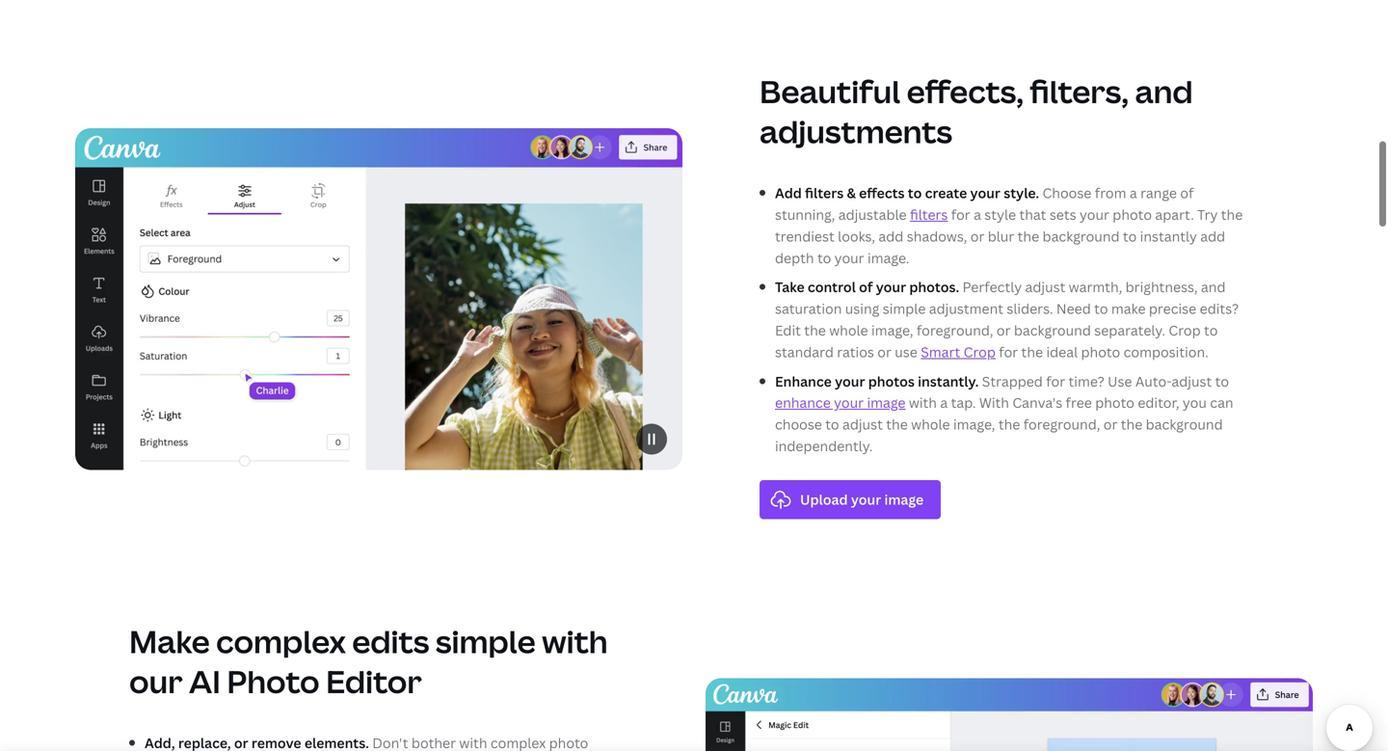 Task type: locate. For each thing, give the bounding box(es) containing it.
image, down tap.
[[954, 415, 996, 434]]

1 horizontal spatial image,
[[954, 415, 996, 434]]

simple right edits
[[436, 621, 536, 663]]

photo inside for a style that sets your photo apart. try the trendiest looks, add shadows, or blur the background to instantly add depth to your image.
[[1113, 205, 1153, 224]]

to down the trendiest on the top of page
[[818, 249, 832, 267]]

0 vertical spatial of
[[1181, 184, 1195, 202]]

and
[[1136, 70, 1194, 112], [1202, 278, 1226, 296]]

the left the ideal
[[1022, 343, 1044, 361]]

image, inside perfectly adjust warmth, brightness, and saturation using simple adjustment sliders. need to make precise edits? edit the whole image, foreground, or background separately. crop to standard ratios or use
[[872, 321, 914, 340]]

1 vertical spatial adjust
[[1172, 372, 1213, 390]]

photo
[[1113, 205, 1153, 224], [1082, 343, 1121, 361], [1096, 394, 1135, 412]]

1 vertical spatial crop
[[964, 343, 996, 361]]

2 vertical spatial background
[[1147, 415, 1224, 434]]

1 vertical spatial simple
[[436, 621, 536, 663]]

1 horizontal spatial a
[[974, 205, 982, 224]]

0 vertical spatial background
[[1043, 227, 1120, 245]]

ratios
[[837, 343, 875, 361]]

simple inside the make complex edits simple with our ai photo editor
[[436, 621, 536, 663]]

1 horizontal spatial whole
[[912, 415, 951, 434]]

a
[[1130, 184, 1138, 202], [974, 205, 982, 224], [941, 394, 948, 412]]

a inside for a style that sets your photo apart. try the trendiest looks, add shadows, or blur the background to instantly add depth to your image.
[[974, 205, 982, 224]]

for up strapped
[[1000, 343, 1019, 361]]

and inside perfectly adjust warmth, brightness, and saturation using simple adjustment sliders. need to make precise edits? edit the whole image, foreground, or background separately. crop to standard ratios or use
[[1202, 278, 1226, 296]]

or
[[971, 227, 985, 245], [997, 321, 1011, 340], [878, 343, 892, 361], [1104, 415, 1118, 434]]

trendiest
[[776, 227, 835, 245]]

2 vertical spatial for
[[1047, 372, 1066, 390]]

0 vertical spatial photo
[[1113, 205, 1153, 224]]

1 add from the left
[[879, 227, 904, 245]]

1 horizontal spatial adjust
[[1026, 278, 1066, 296]]

a for choose from a range of stunning, adjustable
[[974, 205, 982, 224]]

2 vertical spatial adjust
[[843, 415, 883, 434]]

style
[[985, 205, 1017, 224]]

1 horizontal spatial crop
[[1169, 321, 1202, 340]]

a inside with a tap. with canva's free photo editor, you can choose to adjust the whole image, the foreground, or the background independently.
[[941, 394, 948, 412]]

foreground, down free
[[1024, 415, 1101, 434]]

beautiful
[[760, 70, 901, 112]]

0 vertical spatial simple
[[883, 300, 926, 318]]

instantly.
[[918, 372, 979, 390]]

looks,
[[838, 227, 876, 245]]

2 horizontal spatial adjust
[[1172, 372, 1213, 390]]

filters left &
[[806, 184, 844, 202]]

adjust up sliders.
[[1026, 278, 1066, 296]]

enhance your photos instantly.
[[776, 372, 979, 390]]

the
[[1222, 205, 1244, 224], [1018, 227, 1040, 245], [805, 321, 826, 340], [1022, 343, 1044, 361], [887, 415, 908, 434], [999, 415, 1021, 434], [1122, 415, 1143, 434]]

to up can
[[1216, 372, 1230, 390]]

image, inside with a tap. with canva's free photo editor, you can choose to adjust the whole image, the foreground, or the background independently.
[[954, 415, 996, 434]]

take
[[776, 278, 805, 296]]

2 vertical spatial a
[[941, 394, 948, 412]]

adjust up you
[[1172, 372, 1213, 390]]

to inside strapped for time? use auto-adjust to enhance your image
[[1216, 372, 1230, 390]]

foreground, inside with a tap. with canva's free photo editor, you can choose to adjust the whole image, the foreground, or the background independently.
[[1024, 415, 1101, 434]]

ideal
[[1047, 343, 1079, 361]]

simple down photos.
[[883, 300, 926, 318]]

1 horizontal spatial simple
[[883, 300, 926, 318]]

0 horizontal spatial simple
[[436, 621, 536, 663]]

whole down the instantly.
[[912, 415, 951, 434]]

for inside for a style that sets your photo apart. try the trendiest looks, add shadows, or blur the background to instantly add depth to your image.
[[952, 205, 971, 224]]

for a style that sets your photo apart. try the trendiest looks, add shadows, or blur the background to instantly add depth to your image.
[[776, 205, 1244, 267]]

0 vertical spatial image,
[[872, 321, 914, 340]]

to left instantly
[[1124, 227, 1137, 245]]

crop right smart
[[964, 343, 996, 361]]

add up image. on the top of the page
[[879, 227, 904, 245]]

photos.
[[910, 278, 960, 296]]

image
[[868, 394, 906, 412]]

background down you
[[1147, 415, 1224, 434]]

0 vertical spatial and
[[1136, 70, 1194, 112]]

image,
[[872, 321, 914, 340], [954, 415, 996, 434]]

1 vertical spatial background
[[1015, 321, 1092, 340]]

0 horizontal spatial whole
[[830, 321, 869, 340]]

a left tap.
[[941, 394, 948, 412]]

of up using
[[860, 278, 873, 296]]

0 horizontal spatial adjust
[[843, 415, 883, 434]]

background inside with a tap. with canva's free photo editor, you can choose to adjust the whole image, the foreground, or the background independently.
[[1147, 415, 1224, 434]]

smart crop for the ideal photo composition.
[[921, 343, 1209, 361]]

whole up ratios
[[830, 321, 869, 340]]

0 horizontal spatial and
[[1136, 70, 1194, 112]]

or left use on the top right of page
[[878, 343, 892, 361]]

foreground,
[[917, 321, 994, 340], [1024, 415, 1101, 434]]

0 horizontal spatial for
[[952, 205, 971, 224]]

of
[[1181, 184, 1195, 202], [860, 278, 873, 296]]

image, up use on the top right of page
[[872, 321, 914, 340]]

your down "enhance your photos instantly."
[[835, 394, 864, 412]]

sliders.
[[1007, 300, 1054, 318]]

filters
[[806, 184, 844, 202], [911, 205, 949, 224]]

crop
[[1169, 321, 1202, 340], [964, 343, 996, 361]]

to down enhance your image link
[[826, 415, 840, 434]]

photo inside with a tap. with canva's free photo editor, you can choose to adjust the whole image, the foreground, or the background independently.
[[1096, 394, 1135, 412]]

using
[[846, 300, 880, 318]]

for down create
[[952, 205, 971, 224]]

adjust inside strapped for time? use auto-adjust to enhance your image
[[1172, 372, 1213, 390]]

add
[[879, 227, 904, 245], [1201, 227, 1226, 245]]

1 horizontal spatial for
[[1000, 343, 1019, 361]]

take control of your photos.
[[776, 278, 960, 296]]

to
[[908, 184, 923, 202], [1124, 227, 1137, 245], [818, 249, 832, 267], [1095, 300, 1109, 318], [1205, 321, 1219, 340], [1216, 372, 1230, 390], [826, 415, 840, 434]]

your down from
[[1080, 205, 1110, 224]]

1 horizontal spatial filters
[[911, 205, 949, 224]]

0 vertical spatial adjust
[[1026, 278, 1066, 296]]

or left blur
[[971, 227, 985, 245]]

0 horizontal spatial with
[[542, 621, 608, 663]]

add filters & effects to create your style.
[[776, 184, 1040, 202]]

a inside choose from a range of stunning, adjustable
[[1130, 184, 1138, 202]]

2 horizontal spatial for
[[1047, 372, 1066, 390]]

for inside strapped for time? use auto-adjust to enhance your image
[[1047, 372, 1066, 390]]

0 vertical spatial a
[[1130, 184, 1138, 202]]

0 vertical spatial with
[[909, 394, 938, 412]]

0 vertical spatial crop
[[1169, 321, 1202, 340]]

1 vertical spatial of
[[860, 278, 873, 296]]

your down image. on the top of the page
[[876, 278, 907, 296]]

1 vertical spatial with
[[542, 621, 608, 663]]

strapped
[[983, 372, 1044, 390]]

your down looks,
[[835, 249, 865, 267]]

background inside for a style that sets your photo apart. try the trendiest looks, add shadows, or blur the background to instantly add depth to your image.
[[1043, 227, 1120, 245]]

1 vertical spatial and
[[1202, 278, 1226, 296]]

from
[[1096, 184, 1127, 202]]

the down editor,
[[1122, 415, 1143, 434]]

stunning,
[[776, 205, 836, 224]]

1 vertical spatial image,
[[954, 415, 996, 434]]

adjustable
[[839, 205, 907, 224]]

1 horizontal spatial foreground,
[[1024, 415, 1101, 434]]

edit
[[776, 321, 801, 340]]

create
[[926, 184, 968, 202]]

a for strapped for time? use auto-adjust to
[[941, 394, 948, 412]]

enhance your image link
[[776, 394, 906, 412]]

background up the ideal
[[1015, 321, 1092, 340]]

foreground, up smart crop link
[[917, 321, 994, 340]]

photo down from
[[1113, 205, 1153, 224]]

0 horizontal spatial a
[[941, 394, 948, 412]]

smart crop link
[[921, 343, 996, 361]]

perfectly
[[963, 278, 1023, 296]]

for
[[952, 205, 971, 224], [1000, 343, 1019, 361], [1047, 372, 1066, 390]]

filters up shadows,
[[911, 205, 949, 224]]

your
[[971, 184, 1001, 202], [1080, 205, 1110, 224], [835, 249, 865, 267], [876, 278, 907, 296], [835, 372, 866, 390], [835, 394, 864, 412]]

background down sets
[[1043, 227, 1120, 245]]

crop down precise
[[1169, 321, 1202, 340]]

photo
[[227, 661, 320, 703]]

your inside strapped for time? use auto-adjust to enhance your image
[[835, 394, 864, 412]]

crop inside perfectly adjust warmth, brightness, and saturation using simple adjustment sliders. need to make precise edits? edit the whole image, foreground, or background separately. crop to standard ratios or use
[[1169, 321, 1202, 340]]

adjust down enhance your image link
[[843, 415, 883, 434]]

photo down use
[[1096, 394, 1135, 412]]

0 horizontal spatial foreground,
[[917, 321, 994, 340]]

saturation
[[776, 300, 842, 318]]

0 vertical spatial for
[[952, 205, 971, 224]]

with
[[909, 394, 938, 412], [542, 621, 608, 663]]

and up edits?
[[1202, 278, 1226, 296]]

and right filters,
[[1136, 70, 1194, 112]]

perfectly adjust warmth, brightness, and saturation using simple adjustment sliders. need to make precise edits? edit the whole image, foreground, or background separately. crop to standard ratios or use
[[776, 278, 1240, 361]]

a left 'style'
[[974, 205, 982, 224]]

to down edits?
[[1205, 321, 1219, 340]]

0 vertical spatial foreground,
[[917, 321, 994, 340]]

try
[[1198, 205, 1219, 224]]

1 horizontal spatial add
[[1201, 227, 1226, 245]]

independently.
[[776, 437, 873, 455]]

add down try
[[1201, 227, 1226, 245]]

1 horizontal spatial and
[[1202, 278, 1226, 296]]

or down use
[[1104, 415, 1118, 434]]

adjustment
[[930, 300, 1004, 318]]

editor,
[[1139, 394, 1180, 412]]

1 horizontal spatial with
[[909, 394, 938, 412]]

apart.
[[1156, 205, 1195, 224]]

0 vertical spatial whole
[[830, 321, 869, 340]]

1 horizontal spatial of
[[1181, 184, 1195, 202]]

1 vertical spatial filters
[[911, 205, 949, 224]]

0 horizontal spatial add
[[879, 227, 904, 245]]

2 horizontal spatial a
[[1130, 184, 1138, 202]]

background
[[1043, 227, 1120, 245], [1015, 321, 1092, 340], [1147, 415, 1224, 434]]

1 vertical spatial whole
[[912, 415, 951, 434]]

1 vertical spatial foreground,
[[1024, 415, 1101, 434]]

free
[[1066, 394, 1093, 412]]

smart
[[921, 343, 961, 361]]

whole inside perfectly adjust warmth, brightness, and saturation using simple adjustment sliders. need to make precise edits? edit the whole image, foreground, or background separately. crop to standard ratios or use
[[830, 321, 869, 340]]

with
[[980, 394, 1010, 412]]

simple inside perfectly adjust warmth, brightness, and saturation using simple adjustment sliders. need to make precise edits? edit the whole image, foreground, or background separately. crop to standard ratios or use
[[883, 300, 926, 318]]

the down with
[[999, 415, 1021, 434]]

0 horizontal spatial image,
[[872, 321, 914, 340]]

choose
[[776, 415, 823, 434]]

photo up time?
[[1082, 343, 1121, 361]]

0 horizontal spatial of
[[860, 278, 873, 296]]

0 vertical spatial filters
[[806, 184, 844, 202]]

2 vertical spatial photo
[[1096, 394, 1135, 412]]

the down saturation
[[805, 321, 826, 340]]

edits?
[[1201, 300, 1240, 318]]

canva's
[[1013, 394, 1063, 412]]

for up canva's on the right bottom
[[1047, 372, 1066, 390]]

1 vertical spatial a
[[974, 205, 982, 224]]

of up 'apart.'
[[1181, 184, 1195, 202]]

the down that
[[1018, 227, 1040, 245]]

0 horizontal spatial filters
[[806, 184, 844, 202]]

simple
[[883, 300, 926, 318], [436, 621, 536, 663]]

choose from a range of stunning, adjustable
[[776, 184, 1195, 224]]

a right from
[[1130, 184, 1138, 202]]

your up enhance your image link
[[835, 372, 866, 390]]



Task type: describe. For each thing, give the bounding box(es) containing it.
enhance
[[776, 372, 832, 390]]

choose
[[1043, 184, 1092, 202]]

1 vertical spatial for
[[1000, 343, 1019, 361]]

our
[[129, 661, 183, 703]]

ai
[[189, 661, 221, 703]]

precise
[[1150, 300, 1197, 318]]

use
[[895, 343, 918, 361]]

adjust inside perfectly adjust warmth, brightness, and saturation using simple adjustment sliders. need to make precise edits? edit the whole image, foreground, or background separately. crop to standard ratios or use
[[1026, 278, 1066, 296]]

to up filters link
[[908, 184, 923, 202]]

with a tap. with canva's free photo editor, you can choose to adjust the whole image, the foreground, or the background independently.
[[776, 394, 1234, 455]]

brightness,
[[1126, 278, 1199, 296]]

auto-
[[1136, 372, 1172, 390]]

or inside for a style that sets your photo apart. try the trendiest looks, add shadows, or blur the background to instantly add depth to your image.
[[971, 227, 985, 245]]

or inside with a tap. with canva's free photo editor, you can choose to adjust the whole image, the foreground, or the background independently.
[[1104, 415, 1118, 434]]

your up 'style'
[[971, 184, 1001, 202]]

foreground, inside perfectly adjust warmth, brightness, and saturation using simple adjustment sliders. need to make precise edits? edit the whole image, foreground, or background separately. crop to standard ratios or use
[[917, 321, 994, 340]]

add
[[776, 184, 802, 202]]

edits
[[352, 621, 430, 663]]

background inside perfectly adjust warmth, brightness, and saturation using simple adjustment sliders. need to make precise edits? edit the whole image, foreground, or background separately. crop to standard ratios or use
[[1015, 321, 1092, 340]]

0 horizontal spatial crop
[[964, 343, 996, 361]]

to down the warmth,
[[1095, 300, 1109, 318]]

that
[[1020, 205, 1047, 224]]

1 vertical spatial photo
[[1082, 343, 1121, 361]]

tap.
[[952, 394, 977, 412]]

photos
[[869, 372, 915, 390]]

shadows,
[[907, 227, 968, 245]]

sets
[[1050, 205, 1077, 224]]

enhance
[[776, 394, 831, 412]]

editor
[[326, 661, 422, 703]]

warmth,
[[1070, 278, 1123, 296]]

photo for free
[[1096, 394, 1135, 412]]

make
[[1112, 300, 1146, 318]]

can
[[1211, 394, 1234, 412]]

beautiful effects, filters, and adjustments
[[760, 70, 1194, 152]]

image.
[[868, 249, 910, 267]]

you
[[1183, 394, 1208, 412]]

style.
[[1004, 184, 1040, 202]]

need
[[1057, 300, 1092, 318]]

range
[[1141, 184, 1178, 202]]

make complex edits simple with our ai photo editor
[[129, 621, 608, 703]]

to inside with a tap. with canva's free photo editor, you can choose to adjust the whole image, the foreground, or the background independently.
[[826, 415, 840, 434]]

or down sliders.
[[997, 321, 1011, 340]]

and inside beautiful effects, filters, and adjustments
[[1136, 70, 1194, 112]]

photo for your
[[1113, 205, 1153, 224]]

2 add from the left
[[1201, 227, 1226, 245]]

composition.
[[1124, 343, 1209, 361]]

blur
[[988, 227, 1015, 245]]

separately.
[[1095, 321, 1166, 340]]

filters link
[[911, 205, 949, 224]]

depth
[[776, 249, 815, 267]]

effects
[[860, 184, 905, 202]]

use
[[1108, 372, 1133, 390]]

strapped for time? use auto-adjust to enhance your image
[[776, 372, 1230, 412]]

the inside perfectly adjust warmth, brightness, and saturation using simple adjustment sliders. need to make precise edits? edit the whole image, foreground, or background separately. crop to standard ratios or use
[[805, 321, 826, 340]]

time?
[[1069, 372, 1105, 390]]

the right try
[[1222, 205, 1244, 224]]

complex
[[216, 621, 346, 663]]

whole inside with a tap. with canva's free photo editor, you can choose to adjust the whole image, the foreground, or the background independently.
[[912, 415, 951, 434]]

control
[[808, 278, 856, 296]]

the down image
[[887, 415, 908, 434]]

make
[[129, 621, 210, 663]]

adjustments
[[760, 110, 953, 152]]

effects,
[[907, 70, 1024, 112]]

with inside with a tap. with canva's free photo editor, you can choose to adjust the whole image, the foreground, or the background independently.
[[909, 394, 938, 412]]

filters,
[[1031, 70, 1129, 112]]

&
[[847, 184, 856, 202]]

adjust inside with a tap. with canva's free photo editor, you can choose to adjust the whole image, the foreground, or the background independently.
[[843, 415, 883, 434]]

standard
[[776, 343, 834, 361]]

of inside choose from a range of stunning, adjustable
[[1181, 184, 1195, 202]]

instantly
[[1141, 227, 1198, 245]]

with inside the make complex edits simple with our ai photo editor
[[542, 621, 608, 663]]



Task type: vqa. For each thing, say whether or not it's contained in the screenshot.
right Foreground,
yes



